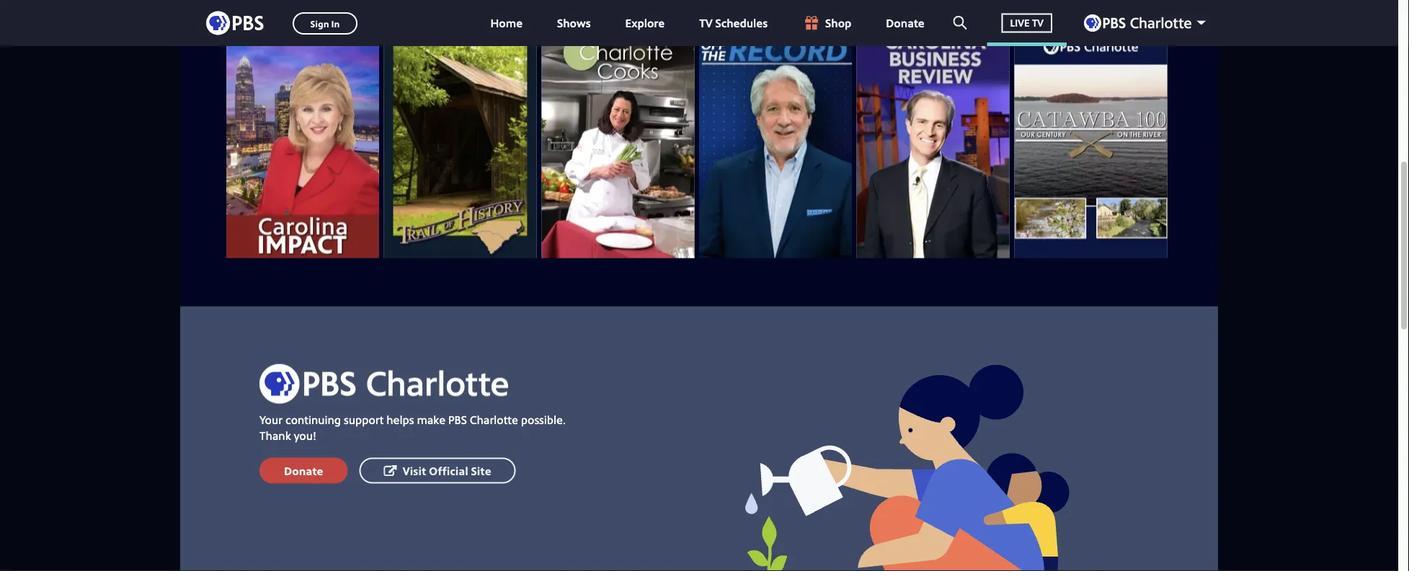 Task type: locate. For each thing, give the bounding box(es) containing it.
1 horizontal spatial donate
[[886, 15, 925, 31]]

catawba 100: our century on the river image
[[1014, 29, 1167, 259]]

tv inside tv schedules "link"
[[699, 15, 713, 31]]

official
[[429, 463, 468, 479]]

0 vertical spatial pbs charlotte image
[[1084, 14, 1192, 32]]

pbs charlotte image
[[1084, 14, 1192, 32], [260, 365, 508, 404]]

shop
[[825, 15, 852, 31]]

1 horizontal spatial donate link
[[872, 0, 939, 46]]

thank
[[260, 428, 291, 443]]

donate link down you!
[[260, 458, 348, 484]]

donate link left search image
[[872, 0, 939, 46]]

shows
[[557, 15, 591, 31]]

tv right live
[[1032, 16, 1044, 30]]

schedules
[[715, 15, 768, 31]]

1 horizontal spatial tv
[[1032, 16, 1044, 30]]

donate
[[886, 15, 925, 31], [284, 463, 323, 479]]

0 horizontal spatial pbs charlotte image
[[260, 365, 508, 404]]

visit official site
[[403, 463, 491, 479]]

home
[[491, 15, 523, 31]]

0 horizontal spatial tv
[[699, 15, 713, 31]]

0 vertical spatial donate link
[[872, 0, 939, 46]]

visit official site link
[[359, 458, 516, 484]]

1 vertical spatial donate link
[[260, 458, 348, 484]]

1 vertical spatial donate
[[284, 463, 323, 479]]

search image
[[953, 16, 967, 30]]

shows link
[[543, 0, 605, 46]]

pbs
[[448, 412, 467, 428]]

live tv
[[1010, 16, 1044, 30]]

donate link
[[872, 0, 939, 46], [260, 458, 348, 484]]

carolina impact image
[[226, 29, 379, 259]]

live tv link
[[987, 0, 1067, 46]]

possible.
[[521, 412, 566, 428]]

tv left schedules
[[699, 15, 713, 31]]

1 vertical spatial pbs charlotte image
[[260, 365, 508, 404]]

1 horizontal spatial pbs charlotte image
[[1084, 14, 1192, 32]]

tv
[[699, 15, 713, 31], [1032, 16, 1044, 30]]

0 vertical spatial donate
[[886, 15, 925, 31]]

donate left search image
[[886, 15, 925, 31]]

donate for right donate link
[[886, 15, 925, 31]]

live
[[1010, 16, 1030, 30]]

you!
[[294, 428, 316, 443]]

site
[[471, 463, 491, 479]]

0 horizontal spatial donate
[[284, 463, 323, 479]]

donate down you!
[[284, 463, 323, 479]]

off the record image
[[699, 29, 852, 259]]



Task type: describe. For each thing, give the bounding box(es) containing it.
make
[[417, 412, 445, 428]]

shop link
[[788, 0, 866, 46]]

helps
[[387, 412, 414, 428]]

charlotte cooks image
[[542, 29, 694, 259]]

0 horizontal spatial donate link
[[260, 458, 348, 484]]

tv inside live tv link
[[1032, 16, 1044, 30]]

trail of history image
[[384, 29, 537, 259]]

visit
[[403, 463, 426, 479]]

pbs image
[[206, 7, 264, 39]]

your continuing support helps make pbs charlotte possible. thank you!
[[260, 412, 566, 443]]

charlotte
[[470, 412, 518, 428]]

home link
[[476, 0, 537, 46]]

donate for the left donate link
[[284, 463, 323, 479]]

support
[[344, 412, 384, 428]]

tv schedules
[[699, 15, 768, 31]]

tv schedules link
[[685, 0, 782, 46]]

continuing
[[285, 412, 341, 428]]

explore link
[[611, 0, 679, 46]]

explore
[[625, 15, 665, 31]]

carolina business review image
[[857, 29, 1010, 259]]

your
[[260, 412, 283, 428]]



Task type: vqa. For each thing, say whether or not it's contained in the screenshot.
charlotte cooks image
yes



